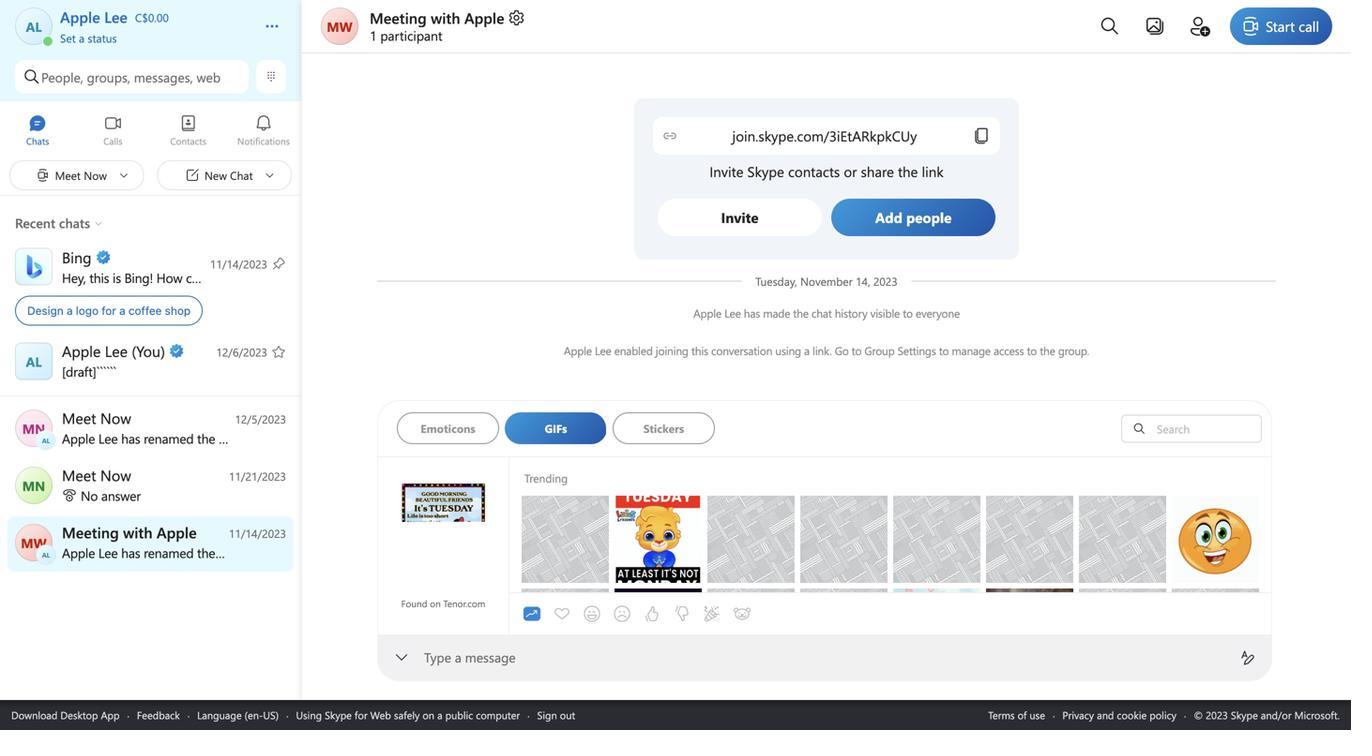 Task type: vqa. For each thing, say whether or not it's contained in the screenshot.
Meet Now button
no



Task type: locate. For each thing, give the bounding box(es) containing it.
for left web
[[355, 709, 367, 723]]

1 horizontal spatial lee
[[724, 306, 741, 321]]

safely
[[394, 709, 420, 723]]

a right on
[[437, 709, 443, 723]]

people,
[[41, 68, 83, 86]]

computer
[[476, 709, 520, 723]]

apple for apple lee has made the chat history visible to everyone
[[693, 306, 722, 321]]

0 vertical spatial for
[[102, 304, 116, 318]]

apple for apple lee enabled joining this conversation using a link. go to group settings to manage access to the group.
[[564, 343, 592, 358]]

tab list
[[0, 106, 301, 158], [397, 413, 1088, 450], [517, 568, 757, 662]]

lee left enabled
[[595, 343, 611, 358]]

bing
[[124, 269, 150, 287]]

logo
[[76, 304, 99, 318]]

this left is
[[89, 269, 109, 287]]

use
[[1030, 709, 1045, 723]]

0 vertical spatial this
[[89, 269, 109, 287]]

language
[[197, 709, 242, 723]]

privacy
[[1063, 709, 1094, 723]]

this right joining
[[691, 343, 708, 358]]

the left group.
[[1040, 343, 1055, 358]]

set
[[60, 30, 76, 46]]

can
[[186, 269, 206, 287]]

0 horizontal spatial this
[[89, 269, 109, 287]]

to right settings
[[939, 343, 949, 358]]

1 horizontal spatial the
[[1040, 343, 1055, 358]]

privacy and cookie policy
[[1063, 709, 1177, 723]]

a inside button
[[79, 30, 85, 46]]

to right access
[[1027, 343, 1037, 358]]

0 horizontal spatial apple
[[464, 8, 504, 28]]

lee
[[724, 306, 741, 321], [595, 343, 611, 358]]

a left link.
[[804, 343, 810, 358]]

Search text field
[[1152, 421, 1256, 438]]

0 horizontal spatial the
[[793, 306, 809, 321]]

set a status
[[60, 30, 117, 46]]

1 vertical spatial apple
[[693, 306, 722, 321]]

a
[[79, 30, 85, 46], [67, 304, 73, 318], [119, 304, 125, 318], [804, 343, 810, 358], [455, 649, 462, 667], [437, 709, 443, 723]]

sign out
[[537, 709, 575, 723]]

out
[[560, 709, 575, 723]]

0 vertical spatial the
[[793, 306, 809, 321]]

1 vertical spatial the
[[1040, 343, 1055, 358]]

0 horizontal spatial lee
[[595, 343, 611, 358]]

a right type
[[455, 649, 462, 667]]

for
[[102, 304, 116, 318], [355, 709, 367, 723]]

1 vertical spatial this
[[691, 343, 708, 358]]

1 vertical spatial tab list
[[397, 413, 1088, 450]]

type
[[424, 649, 451, 667]]

today?
[[268, 269, 305, 287]]

using skype for web safely on a public computer
[[296, 709, 520, 723]]

people, groups, messages, web
[[41, 68, 221, 86]]

everyone
[[916, 306, 960, 321]]

meeting with apple button
[[370, 8, 526, 28]]

skype
[[325, 709, 352, 723]]

type a message
[[424, 649, 516, 667]]

the left chat
[[793, 306, 809, 321]]

1 vertical spatial lee
[[595, 343, 611, 358]]

public
[[445, 709, 473, 723]]

apple
[[464, 8, 504, 28], [693, 306, 722, 321], [564, 343, 592, 358]]

2 vertical spatial tab list
[[517, 568, 757, 662]]

on
[[423, 709, 434, 723]]

``````
[[96, 363, 116, 380]]

conversation
[[711, 343, 772, 358]]

link.
[[813, 343, 832, 358]]

shop
[[165, 304, 191, 318]]

a right set
[[79, 30, 85, 46]]

1 horizontal spatial for
[[355, 709, 367, 723]]

lee left the has
[[724, 306, 741, 321]]

1 horizontal spatial apple
[[564, 343, 592, 358]]

joining
[[656, 343, 689, 358]]

for right logo
[[102, 304, 116, 318]]

2 horizontal spatial apple
[[693, 306, 722, 321]]

apple lee has made the chat history visible to everyone
[[693, 306, 960, 321]]

to
[[903, 306, 913, 321], [852, 343, 862, 358], [939, 343, 949, 358], [1027, 343, 1037, 358]]

[draft]
[[62, 363, 96, 380]]

policy
[[1150, 709, 1177, 723]]

apple lee enabled joining this conversation using a link. go to group settings to manage access to the group.
[[564, 343, 1090, 358]]

no answer
[[81, 487, 141, 505]]

answer
[[101, 487, 141, 505]]

visible
[[870, 306, 900, 321]]

2 vertical spatial apple
[[564, 343, 592, 358]]

meeting with apple
[[370, 8, 504, 28]]

group.
[[1058, 343, 1090, 358]]

[draft] ``````
[[62, 363, 116, 380]]

status
[[88, 30, 117, 46]]

messages,
[[134, 68, 193, 86]]

this
[[89, 269, 109, 287], [691, 343, 708, 358]]

download desktop app
[[11, 709, 120, 723]]

0 vertical spatial lee
[[724, 306, 741, 321]]

apple left the has
[[693, 306, 722, 321]]

0 horizontal spatial for
[[102, 304, 116, 318]]

apple right with on the top left of the page
[[464, 8, 504, 28]]

Type a message text field
[[425, 649, 1225, 668]]

!
[[150, 269, 153, 287]]

using
[[775, 343, 801, 358]]

apple left enabled
[[564, 343, 592, 358]]

coffee
[[128, 304, 162, 318]]

i
[[209, 269, 212, 287]]

the
[[793, 306, 809, 321], [1040, 343, 1055, 358]]



Task type: describe. For each thing, give the bounding box(es) containing it.
design a logo for a coffee shop
[[27, 304, 191, 318]]

terms of use link
[[988, 709, 1045, 723]]

terms of use
[[988, 709, 1045, 723]]

download desktop app link
[[11, 709, 120, 723]]

of
[[1018, 709, 1027, 723]]

1 vertical spatial for
[[355, 709, 367, 723]]

web
[[197, 68, 221, 86]]

how
[[157, 269, 182, 287]]

terms
[[988, 709, 1015, 723]]

set a status button
[[60, 26, 246, 46]]

0 vertical spatial tab list
[[0, 106, 301, 158]]

cookie
[[1117, 709, 1147, 723]]

enabled
[[614, 343, 653, 358]]

language (en-us) link
[[197, 709, 279, 723]]

lee for enabled joining this conversation using a link. go to group settings to manage access to the group.
[[595, 343, 611, 358]]

using
[[296, 709, 322, 723]]

settings
[[898, 343, 936, 358]]

sign
[[537, 709, 557, 723]]

you
[[244, 269, 264, 287]]

0 vertical spatial apple
[[464, 8, 504, 28]]

web
[[370, 709, 391, 723]]

groups,
[[87, 68, 130, 86]]

design
[[27, 304, 63, 318]]

people, groups, messages, web button
[[15, 60, 249, 94]]

is
[[113, 269, 121, 287]]

desktop
[[60, 709, 98, 723]]

go
[[835, 343, 849, 358]]

feedback link
[[137, 709, 180, 723]]

with
[[431, 8, 460, 28]]

chat
[[812, 306, 832, 321]]

no
[[81, 487, 98, 505]]

message
[[465, 649, 516, 667]]

history
[[835, 306, 868, 321]]

feedback
[[137, 709, 180, 723]]

1 horizontal spatial this
[[691, 343, 708, 358]]

and
[[1097, 709, 1114, 723]]

no answer button
[[0, 460, 301, 515]]

language (en-us)
[[197, 709, 279, 723]]

meeting
[[370, 8, 427, 28]]

app
[[101, 709, 120, 723]]

manage
[[952, 343, 991, 358]]

a left coffee
[[119, 304, 125, 318]]

privacy and cookie policy link
[[1063, 709, 1177, 723]]

download
[[11, 709, 58, 723]]

access
[[994, 343, 1024, 358]]

group
[[865, 343, 895, 358]]

hey,
[[62, 269, 86, 287]]

made
[[763, 306, 790, 321]]

a left logo
[[67, 304, 73, 318]]

us)
[[263, 709, 279, 723]]

lee for has made the chat history visible to everyone
[[724, 306, 741, 321]]

sign out link
[[537, 709, 575, 723]]

using skype for web safely on a public computer link
[[296, 709, 520, 723]]

to right visible at the top right of page
[[903, 306, 913, 321]]

hey, this is bing ! how can i help you today?
[[62, 269, 308, 287]]

to right go
[[852, 343, 862, 358]]

help
[[216, 269, 240, 287]]

(en-
[[245, 709, 263, 723]]

has
[[744, 306, 760, 321]]



